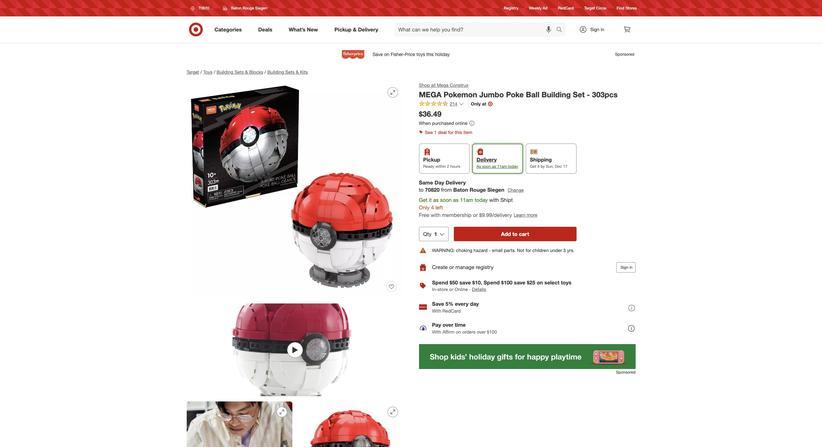 Task type: locate. For each thing, give the bounding box(es) containing it.
0 vertical spatial it
[[538, 164, 540, 169]]

0 horizontal spatial 11am
[[460, 197, 474, 204]]

today inside delivery as soon as 11am today
[[508, 164, 518, 169]]

0 vertical spatial today
[[508, 164, 518, 169]]

pickup inside the pickup ready within 2 hours
[[423, 157, 441, 163]]

5%
[[446, 301, 454, 308]]

1 vertical spatial sign in
[[621, 265, 633, 270]]

redcard down 5%
[[443, 309, 461, 314]]

1 horizontal spatial sign
[[621, 265, 629, 270]]

target left circle
[[585, 6, 596, 11]]

ready
[[423, 164, 435, 169]]

as inside delivery as soon as 11am today
[[492, 164, 496, 169]]

same
[[419, 179, 433, 186]]

2 with from the top
[[432, 330, 442, 335]]

1 horizontal spatial building
[[268, 69, 284, 75]]

$9.99/delivery
[[480, 212, 512, 219]]

1 vertical spatial on
[[456, 330, 461, 335]]

0 horizontal spatial in
[[601, 27, 605, 32]]

1 vertical spatial it
[[429, 197, 432, 204]]

mega pokemon jumbo poke ball building set - 303pcs, 1 of 7 image
[[187, 82, 403, 299]]

building for building
[[268, 69, 284, 75]]

rouge up get it as soon as 11am today with shipt only 4 left free with membership or $9.99/delivery learn more on the right top of the page
[[470, 187, 486, 194]]

11am inside get it as soon as 11am today with shipt only 4 left free with membership or $9.99/delivery learn more
[[460, 197, 474, 204]]

1 horizontal spatial 70820
[[425, 187, 440, 194]]

redcard inside save 5% every day with redcard
[[443, 309, 461, 314]]

1 with from the top
[[432, 309, 442, 314]]

17
[[563, 164, 568, 169]]

1 vertical spatial pickup
[[423, 157, 441, 163]]

0 vertical spatial baton
[[231, 6, 242, 11]]

redcard right ad
[[559, 6, 574, 11]]

pickup for &
[[335, 26, 352, 33]]

as up left
[[433, 197, 439, 204]]

with down "save"
[[432, 309, 442, 314]]

0 vertical spatial get
[[530, 164, 537, 169]]

1 horizontal spatial on
[[537, 280, 543, 286]]

rouge up deals "link"
[[243, 6, 254, 11]]

pickup & delivery link
[[329, 22, 387, 37]]

target for target / toys / building sets & blocks / building sets & kits
[[187, 69, 199, 75]]

find stores link
[[617, 5, 637, 11]]

learn more button
[[514, 212, 538, 219]]

baton inside dropdown button
[[231, 6, 242, 11]]

0 vertical spatial siegen
[[255, 6, 268, 11]]

with down pay
[[432, 330, 442, 335]]

1 vertical spatial 11am
[[460, 197, 474, 204]]

left
[[436, 205, 443, 211]]

70820 inside dropdown button
[[199, 6, 209, 11]]

on inside "spend $50 save $10, spend $100 save $25 on select toys in-store or online ∙ details"
[[537, 280, 543, 286]]

delivery inside delivery as soon as 11am today
[[477, 157, 497, 163]]

0 horizontal spatial rouge
[[243, 6, 254, 11]]

11am down from baton rouge siegen
[[460, 197, 474, 204]]

get inside get it as soon as 11am today with shipt only 4 left free with membership or $9.99/delivery learn more
[[419, 197, 428, 204]]

soon inside get it as soon as 11am today with shipt only 4 left free with membership or $9.99/delivery learn more
[[440, 197, 452, 204]]

0 vertical spatial sign in
[[591, 27, 605, 32]]

categories
[[215, 26, 242, 33]]

deal
[[438, 130, 447, 135]]

2 vertical spatial delivery
[[446, 179, 466, 186]]

0 horizontal spatial siegen
[[255, 6, 268, 11]]

building left 'set'
[[542, 90, 571, 99]]

1 spend from the left
[[432, 280, 448, 286]]

2 horizontal spatial building
[[542, 90, 571, 99]]

siegen up shipt
[[488, 187, 505, 194]]

shipping get it by sun, dec 17
[[530, 157, 568, 169]]

today down from baton rouge siegen
[[475, 197, 488, 204]]

1 vertical spatial for
[[526, 248, 531, 253]]

$100 left $25 on the right bottom of the page
[[502, 280, 513, 286]]

save left $25 on the right bottom of the page
[[514, 280, 526, 286]]

sun,
[[546, 164, 554, 169]]

target left toys link
[[187, 69, 199, 75]]

spend
[[432, 280, 448, 286], [484, 280, 500, 286]]

1 vertical spatial over
[[477, 330, 486, 335]]

hazard
[[474, 248, 488, 253]]

today
[[508, 164, 518, 169], [475, 197, 488, 204]]

online
[[456, 120, 468, 126]]

1 horizontal spatial it
[[538, 164, 540, 169]]

0 horizontal spatial save
[[460, 280, 471, 286]]

target
[[585, 6, 596, 11], [187, 69, 199, 75]]

siegen up 'deals'
[[255, 6, 268, 11]]

2 horizontal spatial as
[[492, 164, 496, 169]]

mega pokemon jumbo poke ball building set - 303pcs, 3 of 7 image
[[187, 402, 292, 448]]

learn
[[514, 213, 526, 218]]

soon
[[483, 164, 491, 169], [440, 197, 452, 204]]

only left at at the top right
[[471, 101, 481, 107]]

1 horizontal spatial /
[[214, 69, 215, 75]]

1 vertical spatial soon
[[440, 197, 452, 204]]

1 horizontal spatial get
[[530, 164, 537, 169]]

0 horizontal spatial sign
[[591, 27, 600, 32]]

baton
[[231, 6, 242, 11], [454, 187, 468, 194]]

this
[[455, 130, 462, 135]]

see 1 deal for this item link
[[419, 128, 636, 137]]

details button
[[472, 286, 487, 294]]

save up online
[[460, 280, 471, 286]]

mega
[[419, 90, 442, 99]]

building inside shop all mega construx mega pokemon jumbo poke ball building set - 303pcs
[[542, 90, 571, 99]]

0 horizontal spatial for
[[448, 130, 454, 135]]

0 vertical spatial only
[[471, 101, 481, 107]]

2 1 from the top
[[434, 231, 437, 238]]

1 vertical spatial only
[[419, 205, 430, 211]]

1 horizontal spatial -
[[587, 90, 590, 99]]

1 horizontal spatial spend
[[484, 280, 500, 286]]

1 horizontal spatial sign in
[[621, 265, 633, 270]]

0 horizontal spatial sets
[[235, 69, 244, 75]]

- left small at right bottom
[[489, 248, 491, 253]]

purchased
[[432, 120, 454, 126]]

sign in
[[591, 27, 605, 32], [621, 265, 633, 270]]

under
[[550, 248, 562, 253]]

1 vertical spatial 1
[[434, 231, 437, 238]]

over right orders
[[477, 330, 486, 335]]

0 horizontal spatial today
[[475, 197, 488, 204]]

to
[[419, 187, 424, 194], [513, 231, 518, 238]]

1 vertical spatial to
[[513, 231, 518, 238]]

1 horizontal spatial pickup
[[423, 157, 441, 163]]

/ right blocks
[[265, 69, 266, 75]]

pickup & delivery
[[335, 26, 379, 33]]

0 vertical spatial $100
[[502, 280, 513, 286]]

0 vertical spatial for
[[448, 130, 454, 135]]

pickup
[[335, 26, 352, 33], [423, 157, 441, 163]]

free
[[419, 212, 430, 219]]

spend up store
[[432, 280, 448, 286]]

4
[[431, 205, 434, 211]]

pickup right new
[[335, 26, 352, 33]]

0 vertical spatial target
[[585, 6, 596, 11]]

1 vertical spatial sign
[[621, 265, 629, 270]]

with left shipt
[[490, 197, 499, 204]]

pickup up ready
[[423, 157, 441, 163]]

$100 inside "spend $50 save $10, spend $100 save $25 on select toys in-store or online ∙ details"
[[502, 280, 513, 286]]

1 vertical spatial get
[[419, 197, 428, 204]]

yrs.
[[567, 248, 575, 253]]

on right $25 on the right bottom of the page
[[537, 280, 543, 286]]

rouge
[[243, 6, 254, 11], [470, 187, 486, 194]]

building right blocks
[[268, 69, 284, 75]]

on inside pay over time with affirm on orders over $100
[[456, 330, 461, 335]]

1 horizontal spatial baton
[[454, 187, 468, 194]]

1 horizontal spatial siegen
[[488, 187, 505, 194]]

- inside shop all mega construx mega pokemon jumbo poke ball building set - 303pcs
[[587, 90, 590, 99]]

1 horizontal spatial delivery
[[446, 179, 466, 186]]

sets left 'kits'
[[285, 69, 295, 75]]

2 horizontal spatial /
[[265, 69, 266, 75]]

0 horizontal spatial soon
[[440, 197, 452, 204]]

target / toys / building sets & blocks / building sets & kits
[[187, 69, 308, 75]]

sets left blocks
[[235, 69, 244, 75]]

it inside shipping get it by sun, dec 17
[[538, 164, 540, 169]]

soon right "as"
[[483, 164, 491, 169]]

0 horizontal spatial target
[[187, 69, 199, 75]]

0 vertical spatial or
[[473, 212, 478, 219]]

303pcs
[[592, 90, 618, 99]]

2 save from the left
[[514, 280, 526, 286]]

or
[[473, 212, 478, 219], [450, 264, 454, 271], [450, 287, 454, 293]]

baton right from
[[454, 187, 468, 194]]

&
[[353, 26, 357, 33], [245, 69, 248, 75], [296, 69, 299, 75]]

it
[[538, 164, 540, 169], [429, 197, 432, 204]]

hours
[[451, 164, 460, 169]]

for right not
[[526, 248, 531, 253]]

sign
[[591, 27, 600, 32], [621, 265, 629, 270]]

What can we help you find? suggestions appear below search field
[[395, 22, 558, 37]]

over up affirm
[[443, 322, 454, 329]]

0 vertical spatial over
[[443, 322, 454, 329]]

it left the 'by'
[[538, 164, 540, 169]]

$100
[[502, 280, 513, 286], [487, 330, 497, 335]]

0 horizontal spatial with
[[431, 212, 441, 219]]

item
[[464, 130, 473, 135]]

1 horizontal spatial over
[[477, 330, 486, 335]]

mega
[[437, 82, 449, 88]]

get down to 70820
[[419, 197, 428, 204]]

1 right see
[[434, 130, 437, 135]]

/
[[201, 69, 202, 75], [214, 69, 215, 75], [265, 69, 266, 75]]

for left this
[[448, 130, 454, 135]]

toys
[[561, 280, 572, 286]]

every
[[455, 301, 469, 308]]

0 horizontal spatial baton
[[231, 6, 242, 11]]

building right toys
[[217, 69, 233, 75]]

0 vertical spatial with
[[490, 197, 499, 204]]

1 right qty on the right of the page
[[434, 231, 437, 238]]

same day delivery
[[419, 179, 466, 186]]

0 vertical spatial 70820
[[199, 6, 209, 11]]

only up free
[[419, 205, 430, 211]]

1 horizontal spatial rouge
[[470, 187, 486, 194]]

0 vertical spatial soon
[[483, 164, 491, 169]]

spend up details
[[484, 280, 500, 286]]

0 horizontal spatial -
[[489, 248, 491, 253]]

/ left toys
[[201, 69, 202, 75]]

0 horizontal spatial $100
[[487, 330, 497, 335]]

with inside save 5% every day with redcard
[[432, 309, 442, 314]]

parts.
[[504, 248, 516, 253]]

to down same
[[419, 187, 424, 194]]

today inside get it as soon as 11am today with shipt only 4 left free with membership or $9.99/delivery learn more
[[475, 197, 488, 204]]

as right "as"
[[492, 164, 496, 169]]

0 horizontal spatial get
[[419, 197, 428, 204]]

3 / from the left
[[265, 69, 266, 75]]

1 vertical spatial target
[[187, 69, 199, 75]]

1 horizontal spatial today
[[508, 164, 518, 169]]

save 5% every day with redcard
[[432, 301, 479, 314]]

day
[[470, 301, 479, 308]]

11am right "as"
[[498, 164, 507, 169]]

delivery
[[358, 26, 379, 33], [477, 157, 497, 163], [446, 179, 466, 186]]

only
[[471, 101, 481, 107], [419, 205, 430, 211]]

it up 4
[[429, 197, 432, 204]]

0 horizontal spatial sign in
[[591, 27, 605, 32]]

image gallery element
[[187, 82, 403, 448]]

siegen inside dropdown button
[[255, 6, 268, 11]]

1 1 from the top
[[434, 130, 437, 135]]

0 vertical spatial delivery
[[358, 26, 379, 33]]

manage
[[456, 264, 475, 271]]

save
[[460, 280, 471, 286], [514, 280, 526, 286]]

sets
[[235, 69, 244, 75], [285, 69, 295, 75]]

shop all mega construx mega pokemon jumbo poke ball building set - 303pcs
[[419, 82, 618, 99]]

soon up left
[[440, 197, 452, 204]]

- right 'set'
[[587, 90, 590, 99]]

2 / from the left
[[214, 69, 215, 75]]

on down time
[[456, 330, 461, 335]]

select
[[545, 280, 560, 286]]

today up change
[[508, 164, 518, 169]]

to right add
[[513, 231, 518, 238]]

in
[[601, 27, 605, 32], [630, 265, 633, 270]]

warning: choking hazard - small parts. not for children under 3 yrs.
[[432, 248, 575, 253]]

as
[[492, 164, 496, 169], [433, 197, 439, 204], [453, 197, 459, 204]]

214 link
[[419, 101, 464, 108]]

small
[[492, 248, 503, 253]]

1 vertical spatial today
[[475, 197, 488, 204]]

70820
[[199, 6, 209, 11], [425, 187, 440, 194]]

1 vertical spatial rouge
[[470, 187, 486, 194]]

or down $50
[[450, 287, 454, 293]]

change
[[508, 187, 524, 193]]

as up the membership
[[453, 197, 459, 204]]

1 horizontal spatial sets
[[285, 69, 295, 75]]

soon inside delivery as soon as 11am today
[[483, 164, 491, 169]]

/ right toys link
[[214, 69, 215, 75]]

0 vertical spatial to
[[419, 187, 424, 194]]

with down 4
[[431, 212, 441, 219]]

1 horizontal spatial 11am
[[498, 164, 507, 169]]

or right 'create'
[[450, 264, 454, 271]]

within
[[436, 164, 446, 169]]

at
[[482, 101, 487, 107]]

0 horizontal spatial delivery
[[358, 26, 379, 33]]

$100 right orders
[[487, 330, 497, 335]]

advertisement region
[[181, 47, 641, 62], [419, 345, 636, 370]]

0 vertical spatial pickup
[[335, 26, 352, 33]]

dec
[[555, 164, 562, 169]]

pickup for ready
[[423, 157, 441, 163]]

0 horizontal spatial pickup
[[335, 26, 352, 33]]

1 horizontal spatial in
[[630, 265, 633, 270]]

0 vertical spatial on
[[537, 280, 543, 286]]

baton up categories link
[[231, 6, 242, 11]]

1 horizontal spatial $100
[[502, 280, 513, 286]]

0 vertical spatial rouge
[[243, 6, 254, 11]]

warning:
[[432, 248, 455, 253]]

2 vertical spatial or
[[450, 287, 454, 293]]

1 horizontal spatial soon
[[483, 164, 491, 169]]

pickup inside pickup & delivery link
[[335, 26, 352, 33]]

1 vertical spatial delivery
[[477, 157, 497, 163]]

search
[[554, 27, 569, 33]]

0 vertical spatial -
[[587, 90, 590, 99]]

0 horizontal spatial 70820
[[199, 6, 209, 11]]

0 horizontal spatial it
[[429, 197, 432, 204]]

new
[[307, 26, 318, 33]]

or right the membership
[[473, 212, 478, 219]]

get left the 'by'
[[530, 164, 537, 169]]



Task type: describe. For each thing, give the bounding box(es) containing it.
see 1 deal for this item
[[425, 130, 473, 135]]

$100 inside pay over time with affirm on orders over $100
[[487, 330, 497, 335]]

online
[[455, 287, 468, 293]]

create
[[432, 264, 448, 271]]

1 horizontal spatial with
[[490, 197, 499, 204]]

1 sets from the left
[[235, 69, 244, 75]]

poke
[[506, 90, 524, 99]]

weekly ad link
[[529, 5, 548, 11]]

or inside "spend $50 save $10, spend $100 save $25 on select toys in-store or online ∙ details"
[[450, 287, 454, 293]]

0 horizontal spatial as
[[433, 197, 439, 204]]

shop
[[419, 82, 430, 88]]

get it as soon as 11am today with shipt only 4 left free with membership or $9.99/delivery learn more
[[419, 197, 538, 219]]

cart
[[519, 231, 530, 238]]

1 horizontal spatial as
[[453, 197, 459, 204]]

see
[[425, 130, 433, 135]]

sign inside button
[[621, 265, 629, 270]]

ad
[[543, 6, 548, 11]]

building for mega
[[542, 90, 571, 99]]

save
[[432, 301, 444, 308]]

$50
[[450, 280, 458, 286]]

sign in inside button
[[621, 265, 633, 270]]

jumbo
[[480, 90, 504, 99]]

kits
[[300, 69, 308, 75]]

70820 button
[[187, 2, 216, 14]]

2 sets from the left
[[285, 69, 295, 75]]

to 70820
[[419, 187, 440, 194]]

0 horizontal spatial to
[[419, 187, 424, 194]]

from baton rouge siegen
[[441, 187, 505, 194]]

add to cart
[[501, 231, 530, 238]]

only inside get it as soon as 11am today with shipt only 4 left free with membership or $9.99/delivery learn more
[[419, 205, 430, 211]]

it inside get it as soon as 11am today with shipt only 4 left free with membership or $9.99/delivery learn more
[[429, 197, 432, 204]]

$10,
[[473, 280, 483, 286]]

1 for see
[[434, 130, 437, 135]]

to inside button
[[513, 231, 518, 238]]

set
[[573, 90, 585, 99]]

pokemon
[[444, 90, 478, 99]]

details
[[472, 287, 486, 293]]

store
[[438, 287, 448, 293]]

in inside button
[[630, 265, 633, 270]]

what's new
[[289, 26, 318, 33]]

choking
[[456, 248, 473, 253]]

shipping
[[530, 157, 552, 163]]

rouge inside dropdown button
[[243, 6, 254, 11]]

1 vertical spatial baton
[[454, 187, 468, 194]]

baton rouge siegen
[[231, 6, 268, 11]]

qty 1
[[423, 231, 437, 238]]

1 horizontal spatial &
[[296, 69, 299, 75]]

qty
[[423, 231, 432, 238]]

pay
[[432, 322, 441, 329]]

target link
[[187, 69, 199, 75]]

target circle
[[585, 6, 607, 11]]

as
[[477, 164, 481, 169]]

11am inside delivery as soon as 11am today
[[498, 164, 507, 169]]

when purchased online
[[419, 120, 468, 126]]

get inside shipping get it by sun, dec 17
[[530, 164, 537, 169]]

blocks
[[249, 69, 263, 75]]

1 save from the left
[[460, 280, 471, 286]]

when
[[419, 120, 431, 126]]

delivery for pickup & delivery
[[358, 26, 379, 33]]

sign in link
[[574, 22, 615, 37]]

registry link
[[504, 5, 519, 11]]

1 vertical spatial or
[[450, 264, 454, 271]]

$25
[[527, 280, 536, 286]]

target circle link
[[585, 5, 607, 11]]

children
[[533, 248, 549, 253]]

construx
[[450, 82, 469, 88]]

0 vertical spatial sign
[[591, 27, 600, 32]]

1 horizontal spatial only
[[471, 101, 481, 107]]

mega pokemon jumbo poke ball building set - 303pcs, 4 of 7 image
[[298, 402, 403, 448]]

3
[[564, 248, 566, 253]]

0 horizontal spatial building
[[217, 69, 233, 75]]

in-
[[432, 287, 438, 293]]

spend $50 save $10, spend $100 save $25 on select toys link
[[432, 280, 572, 286]]

deals
[[258, 26, 272, 33]]

what's new link
[[283, 22, 326, 37]]

target for target circle
[[585, 6, 596, 11]]

membership
[[442, 212, 472, 219]]

add to cart button
[[454, 227, 577, 242]]

deals link
[[253, 22, 281, 37]]

building sets & blocks link
[[217, 69, 263, 75]]

0 horizontal spatial &
[[245, 69, 248, 75]]

pay over time with affirm on orders over $100
[[432, 322, 497, 335]]

$36.49
[[419, 109, 442, 118]]

not
[[517, 248, 525, 253]]

time
[[455, 322, 466, 329]]

change button
[[508, 187, 524, 194]]

0 vertical spatial in
[[601, 27, 605, 32]]

2 spend from the left
[[484, 280, 500, 286]]

delivery for same day delivery
[[446, 179, 466, 186]]

2 horizontal spatial &
[[353, 26, 357, 33]]

1 for qty
[[434, 231, 437, 238]]

1 vertical spatial advertisement region
[[419, 345, 636, 370]]

redcard link
[[559, 5, 574, 11]]

2
[[447, 164, 449, 169]]

day
[[435, 179, 444, 186]]

1 / from the left
[[201, 69, 202, 75]]

mega pokemon jumbo poke ball building set - 303pcs, 2 of 7, play video image
[[187, 304, 403, 397]]

baton rouge siegen button
[[219, 2, 272, 14]]

1 horizontal spatial redcard
[[559, 6, 574, 11]]

sponsored
[[617, 370, 636, 375]]

weekly
[[529, 6, 542, 11]]

1 horizontal spatial for
[[526, 248, 531, 253]]

1 vertical spatial 70820
[[425, 187, 440, 194]]

circle
[[597, 6, 607, 11]]

more
[[527, 213, 538, 218]]

sign in button
[[617, 263, 636, 273]]

or inside get it as soon as 11am today with shipt only 4 left free with membership or $9.99/delivery learn more
[[473, 212, 478, 219]]

affirm
[[443, 330, 455, 335]]

ball
[[526, 90, 540, 99]]

1 vertical spatial with
[[431, 212, 441, 219]]

0 horizontal spatial over
[[443, 322, 454, 329]]

1 vertical spatial siegen
[[488, 187, 505, 194]]

with inside pay over time with affirm on orders over $100
[[432, 330, 442, 335]]

search button
[[554, 22, 569, 38]]

0 vertical spatial advertisement region
[[181, 47, 641, 62]]

by
[[541, 164, 545, 169]]

1 vertical spatial -
[[489, 248, 491, 253]]



Task type: vqa. For each thing, say whether or not it's contained in the screenshot.
1st save from right
yes



